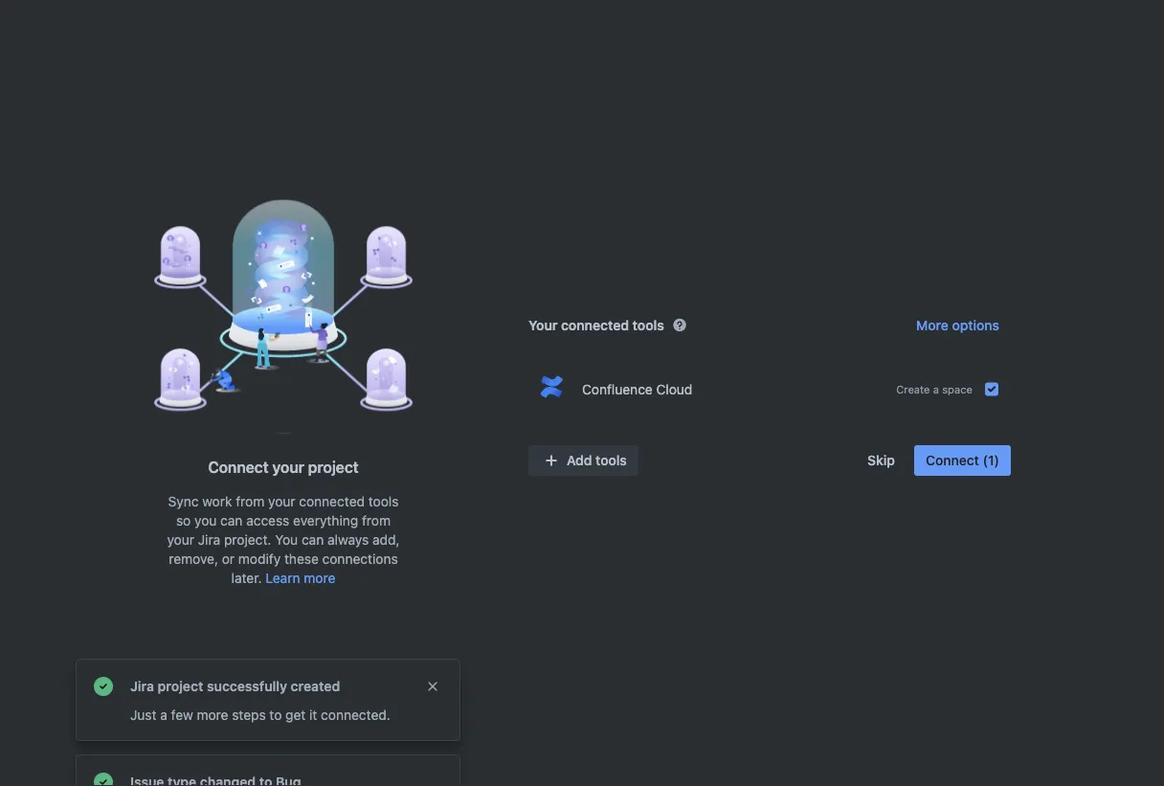 Task type: vqa. For each thing, say whether or not it's contained in the screenshot.
Jira Software image
no



Task type: locate. For each thing, give the bounding box(es) containing it.
connected inside sync work from your connected tools so you can access everything from your jira project. you can always add, remove, or modify these connections later.
[[299, 493, 365, 509]]

0 horizontal spatial connected
[[299, 493, 365, 509]]

dismiss image
[[425, 679, 441, 694]]

1 vertical spatial software
[[547, 371, 601, 387]]

1 horizontal spatial can
[[302, 532, 324, 547]]

market
[[145, 232, 188, 248]]

0 horizontal spatial project
[[158, 679, 203, 694]]

just a few more steps to get it connected.
[[130, 707, 391, 723]]

team-
[[447, 325, 486, 341], [447, 371, 486, 387]]

connect (1)
[[926, 453, 1000, 468]]

0 vertical spatial software
[[547, 325, 601, 341]]

1 vertical spatial can
[[302, 532, 324, 547]]

learn
[[266, 570, 300, 586]]

1 horizontal spatial project
[[308, 458, 359, 476]]

tools
[[633, 318, 665, 333], [596, 453, 627, 468], [369, 493, 399, 509]]

software for np
[[547, 325, 601, 341]]

tools up add,
[[369, 493, 399, 509]]

1 alert from the top
[[77, 660, 460, 740]]

0 vertical spatial team-managed software
[[447, 325, 601, 341]]

0 vertical spatial team-
[[447, 325, 486, 341]]

0 vertical spatial a
[[934, 383, 940, 396]]

team-managed software down the your
[[447, 371, 601, 387]]

just
[[130, 707, 157, 723]]

project down go to market sample link
[[180, 278, 224, 294]]

connect up work
[[208, 458, 269, 476]]

nova
[[108, 324, 139, 340]]

1 horizontal spatial tools
[[596, 453, 627, 468]]

software up confluence image
[[547, 325, 601, 341]]

team- for p1374
[[447, 371, 486, 387]]

2 team-managed software from the top
[[447, 371, 601, 387]]

more down these
[[304, 570, 336, 586]]

2 team- from the top
[[447, 371, 486, 387]]

more
[[304, 570, 336, 586], [197, 707, 228, 723]]

(1)
[[983, 453, 1000, 468]]

connect inside button
[[926, 453, 980, 468]]

1 team-managed software from the top
[[447, 325, 601, 341]]

everything
[[293, 512, 358, 528]]

managed
[[486, 325, 544, 341], [486, 371, 544, 387]]

0 vertical spatial can
[[220, 512, 243, 528]]

1 horizontal spatial more
[[304, 570, 336, 586]]

a left the space at right
[[934, 383, 940, 396]]

1 horizontal spatial jira
[[198, 532, 221, 547]]

2 vertical spatial your
[[167, 532, 194, 547]]

alert
[[77, 660, 460, 740], [77, 756, 460, 786]]

project up few in the left of the page
[[158, 679, 203, 694]]

1 vertical spatial team-managed software
[[447, 371, 601, 387]]

1 vertical spatial success image
[[92, 771, 115, 786]]

1 horizontal spatial from
[[362, 512, 391, 528]]

banner
[[0, 0, 1165, 54]]

connected up "everything"
[[299, 493, 365, 509]]

0 horizontal spatial tools
[[369, 493, 399, 509]]

1 managed from the top
[[486, 325, 544, 341]]

team- left confluence icon
[[447, 371, 486, 387]]

0 vertical spatial alert
[[77, 660, 460, 740]]

create a space
[[897, 383, 973, 396]]

project
[[308, 458, 359, 476], [158, 679, 203, 694]]

0 horizontal spatial to
[[129, 232, 141, 248]]

it
[[310, 707, 317, 723]]

1 team- from the top
[[447, 325, 486, 341]]

1 vertical spatial managed
[[486, 371, 544, 387]]

a left few in the left of the page
[[160, 707, 167, 723]]

skip button
[[857, 445, 907, 476]]

to
[[129, 232, 141, 248], [270, 707, 282, 723]]

0 horizontal spatial a
[[160, 707, 167, 723]]

2 software from the top
[[547, 371, 601, 387]]

1 horizontal spatial connect
[[926, 453, 980, 468]]

1 vertical spatial more
[[197, 707, 228, 723]]

can up these
[[302, 532, 324, 547]]

0 vertical spatial tools
[[633, 318, 665, 333]]

Search field
[[801, 11, 992, 42]]

jira down you
[[198, 532, 221, 547]]

0 horizontal spatial from
[[236, 493, 265, 509]]

project
[[180, 278, 224, 294], [143, 324, 187, 340]]

team- left the your
[[447, 325, 486, 341]]

or
[[222, 551, 235, 567]]

1 vertical spatial tools
[[596, 453, 627, 468]]

software
[[547, 325, 601, 341], [547, 371, 601, 387]]

0 vertical spatial connected
[[561, 318, 629, 333]]

managed up confluence icon
[[486, 325, 544, 341]]

team-managed software up confluence image
[[447, 325, 601, 341]]

connect
[[926, 453, 980, 468], [208, 458, 269, 476]]

team-managed software for np
[[447, 325, 601, 341]]

more inside alert
[[197, 707, 228, 723]]

0 horizontal spatial jira
[[130, 679, 154, 694]]

0 vertical spatial to
[[129, 232, 141, 248]]

connected
[[561, 318, 629, 333], [299, 493, 365, 509]]

1 vertical spatial from
[[362, 512, 391, 528]]

your
[[272, 458, 305, 476], [268, 493, 296, 509], [167, 532, 194, 547]]

can
[[220, 512, 243, 528], [302, 532, 324, 547]]

confluence
[[582, 381, 653, 397]]

get
[[286, 707, 306, 723]]

my kanban project
[[108, 278, 224, 294]]

1 vertical spatial jira
[[130, 679, 154, 694]]

jira
[[198, 532, 221, 547], [130, 679, 154, 694]]

tools left learn more "icon"
[[633, 318, 665, 333]]

a
[[934, 383, 940, 396], [160, 707, 167, 723]]

0 horizontal spatial connect
[[208, 458, 269, 476]]

jira inside sync work from your connected tools so you can access everything from your jira project. you can always add, remove, or modify these connections later.
[[198, 532, 221, 547]]

connect left (1)
[[926, 453, 980, 468]]

from up add,
[[362, 512, 391, 528]]

project up "everything"
[[308, 458, 359, 476]]

1 horizontal spatial connected
[[561, 318, 629, 333]]

connections
[[322, 551, 398, 567]]

to right go
[[129, 232, 141, 248]]

success image
[[92, 675, 115, 698], [92, 771, 115, 786]]

from
[[236, 493, 265, 509], [362, 512, 391, 528]]

connect your project image
[[154, 199, 413, 434]]

1 vertical spatial connected
[[299, 493, 365, 509]]

confluence cloud
[[582, 381, 693, 397]]

1 software from the top
[[547, 325, 601, 341]]

1 vertical spatial to
[[270, 707, 282, 723]]

0 vertical spatial managed
[[486, 325, 544, 341]]

2 managed from the top
[[486, 371, 544, 387]]

1 vertical spatial team-
[[447, 371, 486, 387]]

p1374
[[316, 371, 354, 387]]

these
[[284, 551, 319, 567]]

go
[[108, 232, 125, 248]]

work
[[202, 493, 232, 509]]

1 horizontal spatial a
[[934, 383, 940, 396]]

software down your connected tools
[[547, 371, 601, 387]]

confluence image
[[536, 372, 567, 402]]

jira up just
[[130, 679, 154, 694]]

create
[[897, 383, 931, 396]]

managed down the your
[[486, 371, 544, 387]]

skip
[[868, 453, 896, 468]]

0 vertical spatial more
[[304, 570, 336, 586]]

created
[[291, 679, 340, 694]]

to left get
[[270, 707, 282, 723]]

0 vertical spatial jira
[[198, 532, 221, 547]]

team-managed software
[[447, 325, 601, 341], [447, 371, 601, 387]]

project right nova
[[143, 324, 187, 340]]

0 vertical spatial success image
[[92, 675, 115, 698]]

add,
[[373, 532, 400, 547]]

connected right the your
[[561, 318, 629, 333]]

can down work
[[220, 512, 243, 528]]

1 horizontal spatial to
[[270, 707, 282, 723]]

from up access
[[236, 493, 265, 509]]

connected.
[[321, 707, 391, 723]]

1 vertical spatial alert
[[77, 756, 460, 786]]

gtms
[[316, 233, 354, 249]]

tools right add
[[596, 453, 627, 468]]

1 vertical spatial a
[[160, 707, 167, 723]]

2 horizontal spatial tools
[[633, 318, 665, 333]]

later.
[[231, 570, 262, 586]]

2 vertical spatial tools
[[369, 493, 399, 509]]

0 horizontal spatial more
[[197, 707, 228, 723]]

more right few in the left of the page
[[197, 707, 228, 723]]

modify
[[238, 551, 281, 567]]

nova project link
[[77, 322, 301, 345]]



Task type: describe. For each thing, give the bounding box(es) containing it.
tools inside sync work from your connected tools so you can access everything from your jira project. you can always add, remove, or modify these connections later.
[[369, 493, 399, 509]]

managed for np
[[486, 325, 544, 341]]

learn more image
[[672, 317, 688, 333]]

1 vertical spatial project
[[158, 679, 203, 694]]

0 vertical spatial from
[[236, 493, 265, 509]]

options
[[953, 318, 1000, 333]]

remove,
[[169, 551, 218, 567]]

steps
[[232, 707, 266, 723]]

sync work from your connected tools so you can access everything from your jira project. you can always add, remove, or modify these connections later.
[[167, 493, 400, 586]]

project-1374
[[108, 369, 187, 385]]

np
[[316, 325, 335, 341]]

add
[[567, 453, 592, 468]]

so
[[176, 512, 191, 528]]

your
[[529, 318, 558, 333]]

managed for p1374
[[486, 371, 544, 387]]

alert containing jira project successfully created
[[77, 660, 460, 740]]

learn more link
[[266, 570, 336, 586]]

key button
[[309, 190, 363, 212]]

always
[[328, 532, 369, 547]]

kanban
[[130, 278, 177, 294]]

key
[[316, 193, 340, 209]]

successfully
[[207, 679, 287, 694]]

connect for connect (1)
[[926, 453, 980, 468]]

0 vertical spatial project
[[180, 278, 224, 294]]

add tools image
[[540, 449, 563, 472]]

sample
[[191, 232, 236, 248]]

your connected tools
[[529, 318, 665, 333]]

cloud
[[657, 381, 693, 397]]

1 vertical spatial your
[[268, 493, 296, 509]]

more
[[917, 318, 949, 333]]

my
[[108, 278, 126, 294]]

connect for connect your project
[[208, 458, 269, 476]]

you
[[195, 512, 217, 528]]

jira project successfully created
[[130, 679, 340, 694]]

few
[[171, 707, 193, 723]]

0 vertical spatial project
[[308, 458, 359, 476]]

access
[[246, 512, 290, 528]]

you
[[275, 532, 298, 547]]

project-
[[108, 369, 157, 385]]

space
[[943, 383, 973, 396]]

more options button
[[905, 310, 1012, 341]]

0 horizontal spatial can
[[220, 512, 243, 528]]

add tools
[[567, 453, 627, 468]]

a for create
[[934, 383, 940, 396]]

nova project
[[108, 324, 187, 340]]

project-1374 link
[[77, 367, 301, 390]]

connect your project
[[208, 458, 359, 476]]

software for p1374
[[547, 371, 601, 387]]

sync
[[168, 493, 199, 509]]

add tools button
[[529, 445, 639, 476]]

tools inside add tools dropdown button
[[596, 453, 627, 468]]

kan
[[316, 279, 344, 295]]

go to market sample link
[[77, 230, 301, 253]]

go to market sample
[[108, 232, 236, 248]]

team-managed software for p1374
[[447, 371, 601, 387]]

a for just
[[160, 707, 167, 723]]

2 alert from the top
[[77, 756, 460, 786]]

more options
[[917, 318, 1000, 333]]

2 success image from the top
[[92, 771, 115, 786]]

1374
[[157, 369, 187, 385]]

1 vertical spatial project
[[143, 324, 187, 340]]

project.
[[224, 532, 271, 547]]

0 vertical spatial your
[[272, 458, 305, 476]]

confluence image
[[536, 372, 567, 402]]

connect (1) button
[[915, 445, 1012, 476]]

team- for np
[[447, 325, 486, 341]]

my kanban project link
[[77, 276, 301, 299]]

1 success image from the top
[[92, 675, 115, 698]]

learn more
[[266, 570, 336, 586]]



